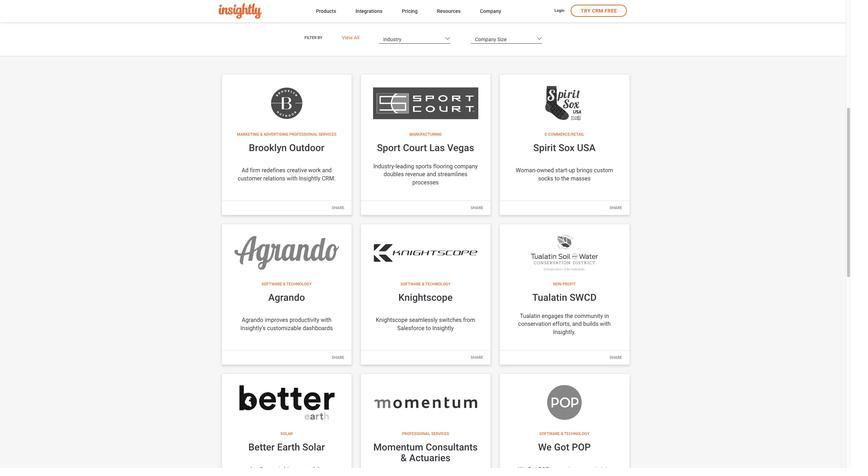 Task type: locate. For each thing, give the bounding box(es) containing it.
tualatin up 'conservation'
[[520, 313, 541, 320]]

better
[[249, 442, 275, 453]]

0 horizontal spatial professional
[[290, 132, 318, 137]]

las
[[430, 142, 445, 154]]

redefines
[[262, 167, 286, 174]]

insightly
[[299, 175, 321, 182], [433, 325, 454, 332]]

1 vertical spatial knightscope
[[376, 317, 408, 324]]

view
[[342, 35, 353, 41]]

solar up the better earth solar on the bottom of page
[[281, 432, 293, 436]]

e-
[[545, 132, 549, 137]]

to inside woman-owned start-up brings custom socks to the masses share
[[555, 175, 560, 182]]

insightly down "switches"
[[433, 325, 454, 332]]

and up processes
[[427, 171, 437, 178]]

spirit
[[534, 142, 557, 154]]

by
[[318, 36, 323, 40]]

flooring
[[434, 163, 453, 170]]

1 vertical spatial agrando
[[242, 317, 264, 324]]

and
[[322, 167, 332, 174], [427, 171, 437, 178], [573, 321, 582, 328]]

0 horizontal spatial and
[[322, 167, 332, 174]]

insightly down work
[[299, 175, 321, 182]]

1 horizontal spatial software & technology
[[401, 282, 451, 287]]

0 horizontal spatial solar
[[281, 432, 293, 436]]

and for industry-leading sports flooring company doubles revenue and streamlines processes
[[427, 171, 437, 178]]

e-commerce/retail
[[545, 132, 585, 137]]

&
[[260, 132, 263, 137], [283, 282, 286, 287], [422, 282, 425, 287], [561, 432, 564, 436], [401, 453, 407, 464]]

with down in
[[601, 321, 611, 328]]

& down knightscope "image" on the bottom
[[422, 282, 425, 287]]

spirit sox usa
[[534, 142, 596, 154]]

with
[[287, 175, 298, 182], [321, 317, 332, 324], [601, 321, 611, 328]]

and up crm.
[[322, 167, 332, 174]]

the down "start-"
[[562, 175, 570, 182]]

insightly inside ad firm redefines creative work and customer relations with insightly crm.
[[299, 175, 321, 182]]

2 horizontal spatial software & technology
[[540, 432, 590, 436]]

1 horizontal spatial solar
[[303, 442, 325, 453]]

and inside tualatin engages the community in conservation efforts, and builds with insightly. share
[[573, 321, 582, 328]]

seamlessly
[[409, 317, 438, 324]]

software down agrando image
[[262, 282, 282, 287]]

technology up the pop
[[565, 432, 590, 436]]

& down agrando image
[[283, 282, 286, 287]]

advertising
[[264, 132, 289, 137]]

0 vertical spatial tualatin
[[533, 292, 568, 304]]

login
[[555, 8, 565, 13]]

services up consultants
[[432, 432, 449, 436]]

share inside woman-owned start-up brings custom socks to the masses share
[[610, 206, 623, 210]]

sport court las vegas
[[377, 142, 475, 154]]

1 horizontal spatial and
[[427, 171, 437, 178]]

engages
[[542, 313, 564, 320]]

better earth solar image
[[234, 385, 340, 421]]

services up outdoor
[[319, 132, 337, 137]]

1 vertical spatial to
[[426, 325, 431, 332]]

0 horizontal spatial to
[[426, 325, 431, 332]]

knightscope up salesforce
[[376, 317, 408, 324]]

software down knightscope "image" on the bottom
[[401, 282, 421, 287]]

the inside woman-owned start-up brings custom socks to the masses share
[[562, 175, 570, 182]]

software & technology up we got pop
[[540, 432, 590, 436]]

to down seamlessly
[[426, 325, 431, 332]]

insightly inside knightscope seamlessly switches from salesforce to insightly
[[433, 325, 454, 332]]

we
[[539, 442, 552, 453]]

insightly logo link
[[219, 3, 305, 19]]

agrando up improves
[[268, 292, 305, 304]]

0 horizontal spatial agrando
[[242, 317, 264, 324]]

agrando for agrando
[[268, 292, 305, 304]]

crm
[[593, 8, 604, 14]]

technology down agrando image
[[287, 282, 312, 287]]

2 horizontal spatial and
[[573, 321, 582, 328]]

usa
[[578, 142, 596, 154]]

filter by
[[305, 36, 323, 40]]

1 horizontal spatial professional
[[402, 432, 431, 436]]

knightscope up seamlessly
[[399, 292, 453, 304]]

0 horizontal spatial insightly
[[299, 175, 321, 182]]

leading
[[396, 163, 414, 170]]

insightly.
[[554, 329, 576, 336]]

agrando inside agrando improves productivity with insightly's customizable dashboards share
[[242, 317, 264, 324]]

0 horizontal spatial technology
[[287, 282, 312, 287]]

try
[[581, 8, 591, 14]]

2 horizontal spatial software
[[540, 432, 560, 436]]

1 horizontal spatial technology
[[426, 282, 451, 287]]

& up got
[[561, 432, 564, 436]]

1 horizontal spatial services
[[432, 432, 449, 436]]

0 vertical spatial the
[[562, 175, 570, 182]]

tualatin
[[533, 292, 568, 304], [520, 313, 541, 320]]

2 horizontal spatial technology
[[565, 432, 590, 436]]

knightscope
[[399, 292, 453, 304], [376, 317, 408, 324]]

to down "start-"
[[555, 175, 560, 182]]

in
[[605, 313, 609, 320]]

software & technology for agrando
[[262, 282, 312, 287]]

technology down knightscope "image" on the bottom
[[426, 282, 451, 287]]

services
[[319, 132, 337, 137], [432, 432, 449, 436]]

1 vertical spatial insightly
[[433, 325, 454, 332]]

0 vertical spatial insightly
[[299, 175, 321, 182]]

agrando up insightly's
[[242, 317, 264, 324]]

pricing
[[402, 8, 418, 14]]

1 vertical spatial solar
[[303, 442, 325, 453]]

software & technology
[[262, 282, 312, 287], [401, 282, 451, 287], [540, 432, 590, 436]]

insightly's
[[241, 325, 266, 332]]

0 horizontal spatial software & technology
[[262, 282, 312, 287]]

software & technology down knightscope "image" on the bottom
[[401, 282, 451, 287]]

0 horizontal spatial software
[[262, 282, 282, 287]]

the inside tualatin engages the community in conservation efforts, and builds with insightly. share
[[565, 313, 573, 320]]

share
[[332, 206, 345, 210], [610, 206, 623, 210], [471, 206, 484, 210], [332, 355, 345, 360], [471, 355, 484, 360], [610, 355, 623, 360]]

and inside industry-leading sports flooring company doubles revenue and streamlines processes
[[427, 171, 437, 178]]

technology
[[287, 282, 312, 287], [426, 282, 451, 287], [565, 432, 590, 436]]

1 horizontal spatial insightly
[[433, 325, 454, 332]]

1 horizontal spatial with
[[321, 317, 332, 324]]

0 horizontal spatial with
[[287, 175, 298, 182]]

software
[[262, 282, 282, 287], [401, 282, 421, 287], [540, 432, 560, 436]]

brings
[[577, 167, 593, 174]]

software up we on the right
[[540, 432, 560, 436]]

knightscope inside knightscope seamlessly switches from salesforce to insightly
[[376, 317, 408, 324]]

1 horizontal spatial software
[[401, 282, 421, 287]]

company
[[480, 8, 502, 14]]

brooklyn outdoor image
[[234, 85, 340, 121]]

tualatin inside tualatin engages the community in conservation efforts, and builds with insightly. share
[[520, 313, 541, 320]]

try crm free button
[[571, 5, 628, 17]]

2 horizontal spatial with
[[601, 321, 611, 328]]

relations
[[264, 175, 286, 182]]

crm.
[[322, 175, 336, 182]]

agrando
[[268, 292, 305, 304], [242, 317, 264, 324]]

ad
[[242, 167, 249, 174]]

with up dashboards
[[321, 317, 332, 324]]

1 horizontal spatial to
[[555, 175, 560, 182]]

to
[[555, 175, 560, 182], [426, 325, 431, 332]]

1 horizontal spatial agrando
[[268, 292, 305, 304]]

outdoor
[[289, 142, 325, 154]]

company
[[455, 163, 478, 170]]

solar right earth
[[303, 442, 325, 453]]

software for agrando
[[262, 282, 282, 287]]

1 vertical spatial tualatin
[[520, 313, 541, 320]]

& right marketing
[[260, 132, 263, 137]]

firm
[[250, 167, 261, 174]]

0 vertical spatial to
[[555, 175, 560, 182]]

& left the actuaries
[[401, 453, 407, 464]]

with down the creative
[[287, 175, 298, 182]]

we got pop image
[[512, 385, 618, 421]]

professional up momentum consultants & actuaries
[[402, 432, 431, 436]]

and left builds
[[573, 321, 582, 328]]

1 vertical spatial the
[[565, 313, 573, 320]]

0 vertical spatial knightscope
[[399, 292, 453, 304]]

solar
[[281, 432, 293, 436], [303, 442, 325, 453]]

agrando for agrando improves productivity with insightly's customizable dashboards share
[[242, 317, 264, 324]]

software & technology for knightscope
[[401, 282, 451, 287]]

work
[[309, 167, 321, 174]]

industry-
[[374, 163, 396, 170]]

the up 'efforts,'
[[565, 313, 573, 320]]

and for tualatin engages the community in conservation efforts, and builds with insightly. share
[[573, 321, 582, 328]]

owned
[[537, 167, 554, 174]]

revenue
[[406, 171, 426, 178]]

software & technology down agrando image
[[262, 282, 312, 287]]

tualatin down non-
[[533, 292, 568, 304]]

0 vertical spatial professional
[[290, 132, 318, 137]]

professional up outdoor
[[290, 132, 318, 137]]

0 horizontal spatial services
[[319, 132, 337, 137]]

0 vertical spatial agrando
[[268, 292, 305, 304]]

share inside agrando improves productivity with insightly's customizable dashboards share
[[332, 355, 345, 360]]



Task type: vqa. For each thing, say whether or not it's contained in the screenshot.
'&' related to Brooklyn Outdoor
yes



Task type: describe. For each thing, give the bounding box(es) containing it.
non-
[[553, 282, 563, 287]]

try crm free
[[581, 8, 617, 14]]

conservation
[[519, 321, 552, 328]]

software for we got pop
[[540, 432, 560, 436]]

customizable
[[267, 325, 302, 332]]

agrando improves productivity with insightly's customizable dashboards share
[[241, 317, 345, 360]]

marketing
[[237, 132, 259, 137]]

momentum
[[374, 442, 424, 453]]

1 vertical spatial professional
[[402, 432, 431, 436]]

ad firm redefines creative work and customer relations with insightly crm.
[[238, 167, 336, 182]]

start-
[[556, 167, 569, 174]]

tualatin swcd image
[[512, 235, 618, 271]]

technology for knightscope
[[426, 282, 451, 287]]

dashboards
[[303, 325, 333, 332]]

try crm free link
[[571, 5, 628, 17]]

with inside agrando improves productivity with insightly's customizable dashboards share
[[321, 317, 332, 324]]

streamlines
[[438, 171, 468, 178]]

builds
[[584, 321, 599, 328]]

integrations
[[356, 8, 383, 14]]

woman-
[[516, 167, 537, 174]]

profit
[[563, 282, 576, 287]]

filter
[[305, 36, 317, 40]]

knightscope image
[[373, 235, 479, 271]]

brooklyn
[[249, 142, 287, 154]]

sports
[[416, 163, 432, 170]]

0 vertical spatial services
[[319, 132, 337, 137]]

better earth solar
[[249, 442, 325, 453]]

non-profit
[[553, 282, 576, 287]]

products link
[[316, 7, 336, 16]]

0 vertical spatial solar
[[281, 432, 293, 436]]

creative
[[287, 167, 307, 174]]

with inside tualatin engages the community in conservation efforts, and builds with insightly. share
[[601, 321, 611, 328]]

tualatin for tualatin engages the community in conservation efforts, and builds with insightly. share
[[520, 313, 541, 320]]

& for we got pop
[[561, 432, 564, 436]]

industry-leading sports flooring company doubles revenue and streamlines processes
[[374, 163, 478, 186]]

actuaries
[[410, 453, 451, 464]]

products
[[316, 8, 336, 14]]

woman-owned start-up brings custom socks to the masses share
[[516, 167, 623, 210]]

integrations link
[[356, 7, 383, 16]]

resources
[[437, 8, 461, 14]]

free
[[605, 8, 617, 14]]

tualatin engages the community in conservation efforts, and builds with insightly. share
[[519, 313, 623, 360]]

community
[[575, 313, 604, 320]]

marketing & advertising  professional services
[[237, 132, 337, 137]]

socks
[[539, 175, 554, 182]]

manufacturing
[[410, 132, 442, 137]]

tualatin for tualatin swcd
[[533, 292, 568, 304]]

up
[[569, 167, 576, 174]]

brooklyn outdoor
[[249, 142, 325, 154]]

software & technology for we got pop
[[540, 432, 590, 436]]

we got pop
[[539, 442, 591, 453]]

1 vertical spatial services
[[432, 432, 449, 436]]

& inside momentum consultants & actuaries
[[401, 453, 407, 464]]

knightscope for knightscope
[[399, 292, 453, 304]]

swcd
[[570, 292, 597, 304]]

resources link
[[437, 7, 461, 16]]

sport
[[377, 142, 401, 154]]

got
[[555, 442, 570, 453]]

with inside ad firm redefines creative work and customer relations with insightly crm.
[[287, 175, 298, 182]]

masses
[[571, 175, 591, 182]]

commerce/retail
[[549, 132, 585, 137]]

momentum consultants & actuaries image
[[373, 385, 479, 421]]

technology for agrando
[[287, 282, 312, 287]]

court
[[403, 142, 427, 154]]

pricing link
[[402, 7, 418, 16]]

momentum consultants & actuaries
[[374, 442, 478, 464]]

spirit sox usa image
[[512, 85, 618, 121]]

knightscope for knightscope seamlessly switches from salesforce to insightly
[[376, 317, 408, 324]]

vegas
[[448, 142, 475, 154]]

productivity
[[290, 317, 320, 324]]

login link
[[555, 8, 565, 14]]

all
[[354, 35, 360, 41]]

consultants
[[426, 442, 478, 453]]

doubles
[[384, 171, 404, 178]]

and inside ad firm redefines creative work and customer relations with insightly crm.
[[322, 167, 332, 174]]

sox
[[559, 142, 575, 154]]

tualatin swcd
[[533, 292, 597, 304]]

earth
[[277, 442, 300, 453]]

share inside tualatin engages the community in conservation efforts, and builds with insightly. share
[[610, 355, 623, 360]]

efforts,
[[553, 321, 571, 328]]

sport court las vegas image
[[373, 85, 479, 121]]

salesforce
[[398, 325, 425, 332]]

customer
[[238, 175, 262, 182]]

software for knightscope
[[401, 282, 421, 287]]

view all
[[342, 35, 360, 41]]

agrando image
[[234, 235, 340, 271]]

pop
[[572, 442, 591, 453]]

insightly logo image
[[219, 3, 262, 19]]

& for knightscope
[[422, 282, 425, 287]]

switches
[[439, 317, 462, 324]]

technology for we got pop
[[565, 432, 590, 436]]

processes
[[413, 179, 439, 186]]

knightscope seamlessly switches from salesforce to insightly
[[376, 317, 476, 332]]

& for agrando
[[283, 282, 286, 287]]

improves
[[265, 317, 288, 324]]

custom
[[594, 167, 614, 174]]

& for brooklyn outdoor
[[260, 132, 263, 137]]

to inside knightscope seamlessly switches from salesforce to insightly
[[426, 325, 431, 332]]

company link
[[480, 7, 502, 16]]



